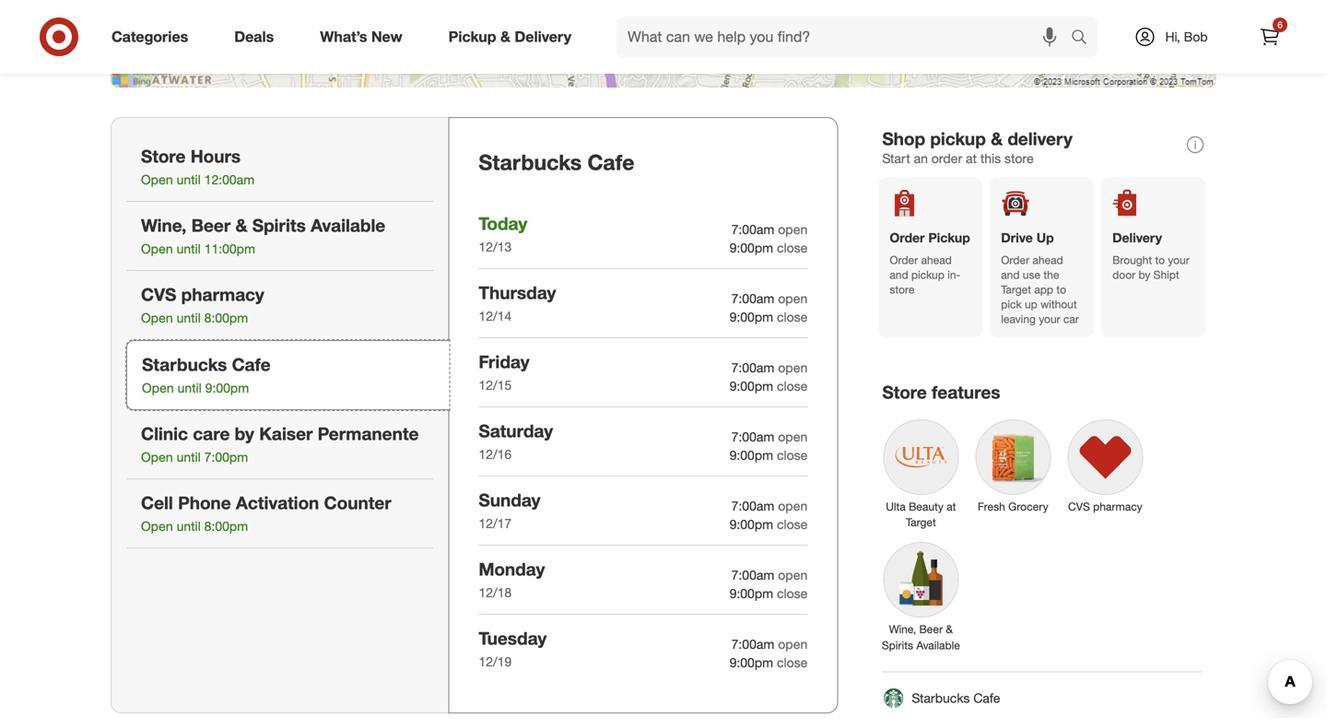 Task type: vqa. For each thing, say whether or not it's contained in the screenshot.


Task type: locate. For each thing, give the bounding box(es) containing it.
0 horizontal spatial available
[[311, 215, 386, 236]]

1 vertical spatial your
[[1039, 312, 1061, 326]]

open inside wine, beer & spirits available open until 11:00pm
[[141, 241, 173, 257]]

1 ahead from the left
[[922, 253, 952, 267]]

0 horizontal spatial beer
[[191, 215, 231, 236]]

3 7:00am from the top
[[732, 360, 775, 376]]

2 7:00am open 9:00pm close from the top
[[730, 290, 808, 325]]

2 horizontal spatial cafe
[[974, 690, 1001, 706]]

1 7:00am open 9:00pm close from the top
[[730, 221, 808, 256]]

your inside drive up order ahead and use the target app to pick up without leaving your car
[[1039, 312, 1061, 326]]

7:00am for thursday
[[732, 290, 775, 307]]

and inside order pickup order ahead and pickup in- store
[[890, 268, 909, 282]]

counter
[[324, 492, 392, 514]]

1 horizontal spatial starbucks
[[479, 149, 582, 175]]

store inside store hours open until 12:00am
[[141, 146, 186, 167]]

open for thursday
[[778, 290, 808, 307]]

6 close from the top
[[777, 585, 808, 602]]

1 vertical spatial available
[[917, 638, 961, 652]]

12/13
[[479, 239, 512, 255]]

by up 7:00pm
[[235, 423, 254, 444]]

2 horizontal spatial starbucks
[[912, 690, 970, 706]]

up
[[1025, 298, 1038, 311]]

store left hours on the top left of page
[[141, 146, 186, 167]]

12/15
[[479, 377, 512, 393]]

6 7:00am open 9:00pm close from the top
[[730, 567, 808, 602]]

and
[[890, 268, 909, 282], [1002, 268, 1020, 282]]

app
[[1035, 283, 1054, 297]]

pickup
[[931, 128, 986, 149], [912, 268, 945, 282]]

0 vertical spatial wine,
[[141, 215, 187, 236]]

open down clinic in the left of the page
[[141, 449, 173, 465]]

fresh grocery
[[978, 500, 1049, 514]]

until down phone
[[177, 518, 201, 534]]

available inside wine, beer & spirits available open until 11:00pm
[[311, 215, 386, 236]]

12:00am
[[204, 172, 255, 188]]

1 horizontal spatial store
[[1005, 150, 1034, 166]]

pickup
[[449, 28, 497, 46], [929, 230, 971, 246]]

0 horizontal spatial to
[[1057, 283, 1067, 297]]

1 vertical spatial at
[[947, 500, 957, 514]]

pickup right the new
[[449, 28, 497, 46]]

ahead inside order pickup order ahead and pickup in- store
[[922, 253, 952, 267]]

1 horizontal spatial pickup
[[929, 230, 971, 246]]

0 vertical spatial delivery
[[515, 28, 572, 46]]

open inside clinic care by kaiser permanente open until 7:00pm
[[141, 449, 173, 465]]

wine, inside wine, beer & spirits available open until 11:00pm
[[141, 215, 187, 236]]

1 vertical spatial cvs
[[1069, 500, 1091, 514]]

starbucks cafe down wine, beer & spirits available
[[912, 690, 1001, 706]]

& inside pickup & delivery link
[[501, 28, 511, 46]]

close for friday
[[777, 378, 808, 394]]

2 7:00am from the top
[[732, 290, 775, 307]]

1 vertical spatial by
[[235, 423, 254, 444]]

12/19
[[479, 654, 512, 670]]

open up starbucks cafe open until 9:00pm
[[141, 310, 173, 326]]

categories
[[112, 28, 188, 46]]

permanente
[[318, 423, 419, 444]]

9:00pm for today
[[730, 240, 774, 256]]

1 vertical spatial cafe
[[232, 354, 271, 375]]

open inside cell phone activation counter open until 8:00pm
[[141, 518, 173, 534]]

0 vertical spatial to
[[1156, 253, 1166, 267]]

0 horizontal spatial pickup
[[449, 28, 497, 46]]

store for store features
[[883, 382, 927, 403]]

ahead up in-
[[922, 253, 952, 267]]

close for saturday
[[777, 447, 808, 463]]

up
[[1037, 230, 1054, 246]]

at
[[966, 150, 977, 166], [947, 500, 957, 514]]

pickup inside shop pickup & delivery start an order at this store
[[931, 128, 986, 149]]

at right 'beauty' at the right
[[947, 500, 957, 514]]

7:00am open 9:00pm close for monday
[[730, 567, 808, 602]]

spirits for wine, beer & spirits available
[[882, 638, 914, 652]]

1 horizontal spatial target
[[1002, 283, 1032, 297]]

8:00pm
[[204, 310, 248, 326], [204, 518, 248, 534]]

starbucks
[[479, 149, 582, 175], [142, 354, 227, 375], [912, 690, 970, 706]]

& inside shop pickup & delivery start an order at this store
[[991, 128, 1003, 149]]

cafe
[[588, 149, 635, 175], [232, 354, 271, 375], [974, 690, 1001, 706]]

ahead inside drive up order ahead and use the target app to pick up without leaving your car
[[1033, 253, 1064, 267]]

by inside delivery brought to your door by shipt
[[1139, 268, 1151, 282]]

8:00pm up starbucks cafe open until 9:00pm
[[204, 310, 248, 326]]

0 horizontal spatial and
[[890, 268, 909, 282]]

ulta
[[886, 500, 906, 514]]

8:00pm inside cell phone activation counter open until 8:00pm
[[204, 518, 248, 534]]

1 vertical spatial store
[[883, 382, 927, 403]]

0 horizontal spatial at
[[947, 500, 957, 514]]

1 open from the top
[[778, 221, 808, 237]]

without
[[1041, 298, 1078, 311]]

cvs
[[141, 284, 176, 305], [1069, 500, 1091, 514]]

starbucks up today
[[479, 149, 582, 175]]

the
[[1044, 268, 1060, 282]]

6 open from the top
[[778, 567, 808, 583]]

close for tuesday
[[777, 655, 808, 671]]

0 vertical spatial at
[[966, 150, 977, 166]]

store inside shop pickup & delivery start an order at this store
[[1005, 150, 1034, 166]]

beer inside wine, beer & spirits available
[[920, 623, 943, 636]]

pickup & delivery link
[[433, 17, 595, 57]]

0 vertical spatial available
[[311, 215, 386, 236]]

1 8:00pm from the top
[[204, 310, 248, 326]]

today 12/13
[[479, 213, 528, 255]]

5 open from the top
[[778, 498, 808, 514]]

to
[[1156, 253, 1166, 267], [1057, 283, 1067, 297]]

7:00am open 9:00pm close for today
[[730, 221, 808, 256]]

0 vertical spatial pickup
[[449, 28, 497, 46]]

1 horizontal spatial available
[[917, 638, 961, 652]]

order
[[890, 230, 925, 246], [890, 253, 919, 267], [1002, 253, 1030, 267]]

beauty
[[909, 500, 944, 514]]

fresh
[[978, 500, 1006, 514]]

& inside wine, beer & spirits available open until 11:00pm
[[236, 215, 248, 236]]

7:00am open 9:00pm close for saturday
[[730, 429, 808, 463]]

open down cell on the bottom left of the page
[[141, 518, 173, 534]]

8:00pm down phone
[[204, 518, 248, 534]]

order pickup order ahead and pickup in- store
[[890, 230, 971, 297]]

0 vertical spatial your
[[1169, 253, 1190, 267]]

7:00am open 9:00pm close
[[730, 221, 808, 256], [730, 290, 808, 325], [730, 360, 808, 394], [730, 429, 808, 463], [730, 498, 808, 532], [730, 567, 808, 602], [730, 636, 808, 671]]

until up starbucks cafe open until 9:00pm
[[177, 310, 201, 326]]

6 7:00am from the top
[[732, 567, 775, 583]]

0 horizontal spatial cvs
[[141, 284, 176, 305]]

your
[[1169, 253, 1190, 267], [1039, 312, 1061, 326]]

store left features
[[883, 382, 927, 403]]

pickup up in-
[[929, 230, 971, 246]]

pickup left in-
[[912, 268, 945, 282]]

3 close from the top
[[777, 378, 808, 394]]

starbucks cafe up today
[[479, 149, 635, 175]]

0 horizontal spatial by
[[235, 423, 254, 444]]

0 horizontal spatial starbucks cafe
[[479, 149, 635, 175]]

6
[[1278, 19, 1283, 30]]

1 horizontal spatial spirits
[[882, 638, 914, 652]]

4 open from the top
[[778, 429, 808, 445]]

order inside drive up order ahead and use the target app to pick up without leaving your car
[[1002, 253, 1030, 267]]

starbucks cafe
[[479, 149, 635, 175], [912, 690, 1001, 706]]

7 7:00am from the top
[[732, 636, 775, 652]]

friday
[[479, 351, 530, 372]]

1 horizontal spatial to
[[1156, 253, 1166, 267]]

7:00am
[[732, 221, 775, 237], [732, 290, 775, 307], [732, 360, 775, 376], [732, 429, 775, 445], [732, 498, 775, 514], [732, 567, 775, 583], [732, 636, 775, 652]]

4 7:00am open 9:00pm close from the top
[[730, 429, 808, 463]]

1 horizontal spatial store
[[883, 382, 927, 403]]

until down care
[[177, 449, 201, 465]]

0 vertical spatial cafe
[[588, 149, 635, 175]]

to up shipt
[[1156, 253, 1166, 267]]

2 and from the left
[[1002, 268, 1020, 282]]

hi, bob
[[1166, 29, 1208, 45]]

beer inside wine, beer & spirits available open until 11:00pm
[[191, 215, 231, 236]]

new
[[371, 28, 403, 46]]

order
[[932, 150, 963, 166]]

2 ahead from the left
[[1033, 253, 1064, 267]]

open left the 12:00am on the left of page
[[141, 172, 173, 188]]

0 horizontal spatial starbucks
[[142, 354, 227, 375]]

ahead up the
[[1033, 253, 1064, 267]]

until inside wine, beer & spirits available open until 11:00pm
[[177, 241, 201, 257]]

until down hours on the top left of page
[[177, 172, 201, 188]]

open up clinic in the left of the page
[[142, 380, 174, 396]]

1 horizontal spatial cafe
[[588, 149, 635, 175]]

fresh grocery link
[[968, 411, 1060, 518]]

1 horizontal spatial pharmacy
[[1094, 500, 1143, 514]]

2 8:00pm from the top
[[204, 518, 248, 534]]

7:00am open 9:00pm close for sunday
[[730, 498, 808, 532]]

to inside drive up order ahead and use the target app to pick up without leaving your car
[[1057, 283, 1067, 297]]

delivery
[[515, 28, 572, 46], [1113, 230, 1163, 246]]

pharmacy inside the cvs pharmacy open until 8:00pm
[[181, 284, 264, 305]]

0 vertical spatial by
[[1139, 268, 1151, 282]]

target down 'beauty' at the right
[[906, 515, 937, 529]]

clinic
[[141, 423, 188, 444]]

wine,
[[141, 215, 187, 236], [889, 623, 917, 636]]

2 vertical spatial starbucks
[[912, 690, 970, 706]]

4 close from the top
[[777, 447, 808, 463]]

1 horizontal spatial wine,
[[889, 623, 917, 636]]

0 vertical spatial pharmacy
[[181, 284, 264, 305]]

wine, for wine, beer & spirits available
[[889, 623, 917, 636]]

available for wine, beer & spirits available open until 11:00pm
[[311, 215, 386, 236]]

open up the cvs pharmacy open until 8:00pm
[[141, 241, 173, 257]]

drive up order ahead and use the target app to pick up without leaving your car
[[1002, 230, 1079, 326]]

4 7:00am from the top
[[732, 429, 775, 445]]

0 vertical spatial pickup
[[931, 128, 986, 149]]

0 vertical spatial beer
[[191, 215, 231, 236]]

sunday 12/17
[[479, 490, 541, 532]]

1 horizontal spatial by
[[1139, 268, 1151, 282]]

and for order
[[890, 268, 909, 282]]

what's new
[[320, 28, 403, 46]]

thursday
[[479, 282, 556, 303]]

cvs for cvs pharmacy
[[1069, 500, 1091, 514]]

available inside wine, beer & spirits available
[[917, 638, 961, 652]]

pharmacy
[[181, 284, 264, 305], [1094, 500, 1143, 514]]

2 open from the top
[[778, 290, 808, 307]]

1 vertical spatial to
[[1057, 283, 1067, 297]]

1 vertical spatial spirits
[[882, 638, 914, 652]]

& for shop pickup & delivery start an order at this store
[[991, 128, 1003, 149]]

until inside the cvs pharmacy open until 8:00pm
[[177, 310, 201, 326]]

1 7:00am from the top
[[732, 221, 775, 237]]

until up care
[[178, 380, 202, 396]]

open for tuesday
[[778, 636, 808, 652]]

your up shipt
[[1169, 253, 1190, 267]]

7:00am for saturday
[[732, 429, 775, 445]]

12/18
[[479, 585, 512, 601]]

until
[[177, 172, 201, 188], [177, 241, 201, 257], [177, 310, 201, 326], [178, 380, 202, 396], [177, 449, 201, 465], [177, 518, 201, 534]]

2 vertical spatial cafe
[[974, 690, 1001, 706]]

0 horizontal spatial spirits
[[252, 215, 306, 236]]

1 vertical spatial pickup
[[929, 230, 971, 246]]

1 vertical spatial pickup
[[912, 268, 945, 282]]

an
[[914, 150, 928, 166]]

7 open from the top
[[778, 636, 808, 652]]

0 vertical spatial starbucks
[[479, 149, 582, 175]]

and left "use"
[[1002, 268, 1020, 282]]

pharmacy for cvs pharmacy
[[1094, 500, 1143, 514]]

1 vertical spatial delivery
[[1113, 230, 1163, 246]]

0 horizontal spatial store
[[890, 283, 915, 297]]

store for store hours open until 12:00am
[[141, 146, 186, 167]]

in-
[[948, 268, 961, 282]]

9:00pm for sunday
[[730, 516, 774, 532]]

0 horizontal spatial pharmacy
[[181, 284, 264, 305]]

target up pick
[[1002, 283, 1032, 297]]

1 vertical spatial starbucks cafe
[[912, 690, 1001, 706]]

until left 11:00pm
[[177, 241, 201, 257]]

until inside store hours open until 12:00am
[[177, 172, 201, 188]]

1 vertical spatial target
[[906, 515, 937, 529]]

your down without
[[1039, 312, 1061, 326]]

0 horizontal spatial wine,
[[141, 215, 187, 236]]

0 horizontal spatial delivery
[[515, 28, 572, 46]]

5 7:00am open 9:00pm close from the top
[[730, 498, 808, 532]]

starbucks down the cvs pharmacy open until 8:00pm
[[142, 354, 227, 375]]

by down 'brought'
[[1139, 268, 1151, 282]]

1 horizontal spatial beer
[[920, 623, 943, 636]]

until inside clinic care by kaiser permanente open until 7:00pm
[[177, 449, 201, 465]]

pickup up the order
[[931, 128, 986, 149]]

1 vertical spatial 8:00pm
[[204, 518, 248, 534]]

1 horizontal spatial your
[[1169, 253, 1190, 267]]

0 vertical spatial target
[[1002, 283, 1032, 297]]

1 horizontal spatial delivery
[[1113, 230, 1163, 246]]

5 7:00am from the top
[[732, 498, 775, 514]]

1 vertical spatial store
[[890, 283, 915, 297]]

monday
[[479, 559, 545, 580]]

wine, inside wine, beer & spirits available
[[889, 623, 917, 636]]

pharmacy down 11:00pm
[[181, 284, 264, 305]]

and inside drive up order ahead and use the target app to pick up without leaving your car
[[1002, 268, 1020, 282]]

& for wine, beer & spirits available
[[946, 623, 953, 636]]

0 horizontal spatial store
[[141, 146, 186, 167]]

1 vertical spatial pharmacy
[[1094, 500, 1143, 514]]

cvs inside the cvs pharmacy open until 8:00pm
[[141, 284, 176, 305]]

1 close from the top
[[777, 240, 808, 256]]

1 vertical spatial wine,
[[889, 623, 917, 636]]

and left in-
[[890, 268, 909, 282]]

7 7:00am open 9:00pm close from the top
[[730, 636, 808, 671]]

9:00pm for tuesday
[[730, 655, 774, 671]]

open
[[141, 172, 173, 188], [141, 241, 173, 257], [141, 310, 173, 326], [142, 380, 174, 396], [141, 449, 173, 465], [141, 518, 173, 534]]

store capabilities with hours, vertical tabs tab list
[[111, 117, 449, 714]]

1 and from the left
[[890, 268, 909, 282]]

0 horizontal spatial cafe
[[232, 354, 271, 375]]

1 horizontal spatial at
[[966, 150, 977, 166]]

to up without
[[1057, 283, 1067, 297]]

0 vertical spatial spirits
[[252, 215, 306, 236]]

1 horizontal spatial and
[[1002, 268, 1020, 282]]

0 vertical spatial cvs
[[141, 284, 176, 305]]

cvs pharmacy open until 8:00pm
[[141, 284, 264, 326]]

spirits inside wine, beer & spirits available open until 11:00pm
[[252, 215, 306, 236]]

1 vertical spatial beer
[[920, 623, 943, 636]]

3 open from the top
[[778, 360, 808, 376]]

ahead for up
[[1033, 253, 1064, 267]]

2 close from the top
[[777, 309, 808, 325]]

5 close from the top
[[777, 516, 808, 532]]

1 horizontal spatial cvs
[[1069, 500, 1091, 514]]

3 7:00am open 9:00pm close from the top
[[730, 360, 808, 394]]

spirits inside wine, beer & spirits available
[[882, 638, 914, 652]]

7:00am for today
[[732, 221, 775, 237]]

& inside wine, beer & spirits available
[[946, 623, 953, 636]]

store
[[141, 146, 186, 167], [883, 382, 927, 403]]

open
[[778, 221, 808, 237], [778, 290, 808, 307], [778, 360, 808, 376], [778, 429, 808, 445], [778, 498, 808, 514], [778, 567, 808, 583], [778, 636, 808, 652]]

7 close from the top
[[777, 655, 808, 671]]

at left this
[[966, 150, 977, 166]]

pharmacy right 'grocery'
[[1094, 500, 1143, 514]]

available for wine, beer & spirits available
[[917, 638, 961, 652]]

0 vertical spatial 8:00pm
[[204, 310, 248, 326]]

0 horizontal spatial target
[[906, 515, 937, 529]]

0 vertical spatial store
[[1005, 150, 1034, 166]]

starbucks down wine, beer & spirits available
[[912, 690, 970, 706]]

&
[[501, 28, 511, 46], [991, 128, 1003, 149], [236, 215, 248, 236], [946, 623, 953, 636]]

spirits
[[252, 215, 306, 236], [882, 638, 914, 652]]

0 horizontal spatial your
[[1039, 312, 1061, 326]]

order for drive up
[[1002, 253, 1030, 267]]

0 horizontal spatial ahead
[[922, 253, 952, 267]]

1 horizontal spatial ahead
[[1033, 253, 1064, 267]]

1 vertical spatial starbucks
[[142, 354, 227, 375]]

0 vertical spatial store
[[141, 146, 186, 167]]

by inside clinic care by kaiser permanente open until 7:00pm
[[235, 423, 254, 444]]

beer for wine, beer & spirits available open until 11:00pm
[[191, 215, 231, 236]]



Task type: describe. For each thing, give the bounding box(es) containing it.
delivery
[[1008, 128, 1073, 149]]

hours
[[191, 146, 241, 167]]

until inside starbucks cafe open until 9:00pm
[[178, 380, 202, 396]]

store hours open until 12:00am
[[141, 146, 255, 188]]

at inside the ulta beauty at target
[[947, 500, 957, 514]]

12/16
[[479, 446, 512, 462]]

sunday
[[479, 490, 541, 511]]

spirits for wine, beer & spirits available open until 11:00pm
[[252, 215, 306, 236]]

starbucks inside starbucks cafe open until 9:00pm
[[142, 354, 227, 375]]

target inside the ulta beauty at target
[[906, 515, 937, 529]]

9:00pm inside starbucks cafe open until 9:00pm
[[205, 380, 249, 396]]

target inside drive up order ahead and use the target app to pick up without leaving your car
[[1002, 283, 1032, 297]]

What can we help you find? suggestions appear below search field
[[617, 17, 1076, 57]]

open inside starbucks cafe open until 9:00pm
[[142, 380, 174, 396]]

delivery inside delivery brought to your door by shipt
[[1113, 230, 1163, 246]]

categories link
[[96, 17, 211, 57]]

7:00pm
[[204, 449, 248, 465]]

0 vertical spatial starbucks cafe
[[479, 149, 635, 175]]

open inside the cvs pharmacy open until 8:00pm
[[141, 310, 173, 326]]

order for order pickup
[[890, 253, 919, 267]]

hi,
[[1166, 29, 1181, 45]]

& for wine, beer & spirits available open until 11:00pm
[[236, 215, 248, 236]]

wine, beer & spirits available open until 11:00pm
[[141, 215, 386, 257]]

kaiser
[[259, 423, 313, 444]]

ulta beauty at target
[[886, 500, 957, 529]]

until inside cell phone activation counter open until 8:00pm
[[177, 518, 201, 534]]

open inside store hours open until 12:00am
[[141, 172, 173, 188]]

what's
[[320, 28, 367, 46]]

open for saturday
[[778, 429, 808, 445]]

car
[[1064, 312, 1079, 326]]

close for sunday
[[777, 516, 808, 532]]

start
[[883, 150, 911, 166]]

bob
[[1184, 29, 1208, 45]]

deals link
[[219, 17, 297, 57]]

starbucks cafe open until 9:00pm
[[142, 354, 271, 396]]

beer for wine, beer & spirits available
[[920, 623, 943, 636]]

to inside delivery brought to your door by shipt
[[1156, 253, 1166, 267]]

cvs for cvs pharmacy open until 8:00pm
[[141, 284, 176, 305]]

6 link
[[1250, 17, 1291, 57]]

close for today
[[777, 240, 808, 256]]

tuesday
[[479, 628, 547, 649]]

9:00pm for monday
[[730, 585, 774, 602]]

cvs pharmacy link
[[1060, 411, 1152, 518]]

thursday 12/14
[[479, 282, 556, 324]]

search button
[[1063, 17, 1107, 61]]

friday 12/15
[[479, 351, 530, 393]]

7:00am for tuesday
[[732, 636, 775, 652]]

and for drive
[[1002, 268, 1020, 282]]

pickup inside order pickup order ahead and pickup in- store
[[912, 268, 945, 282]]

12/17
[[479, 515, 512, 532]]

wine, beer & spirits available
[[882, 623, 961, 652]]

7:00am for monday
[[732, 567, 775, 583]]

use
[[1023, 268, 1041, 282]]

this
[[981, 150, 1001, 166]]

close for thursday
[[777, 309, 808, 325]]

store features
[[883, 382, 1001, 403]]

7:00am open 9:00pm close for tuesday
[[730, 636, 808, 671]]

open for today
[[778, 221, 808, 237]]

1 horizontal spatial starbucks cafe
[[912, 690, 1001, 706]]

9:00pm for saturday
[[730, 447, 774, 463]]

open for sunday
[[778, 498, 808, 514]]

care
[[193, 423, 230, 444]]

pick
[[1002, 298, 1022, 311]]

pickup inside order pickup order ahead and pickup in- store
[[929, 230, 971, 246]]

7:00am open 9:00pm close for friday
[[730, 360, 808, 394]]

saturday
[[479, 420, 553, 442]]

leaving
[[1002, 312, 1036, 326]]

delivery brought to your door by shipt
[[1113, 230, 1190, 282]]

wine, for wine, beer & spirits available open until 11:00pm
[[141, 215, 187, 236]]

ulta beauty at target link
[[875, 411, 968, 534]]

deals
[[234, 28, 274, 46]]

shop pickup & delivery start an order at this store
[[883, 128, 1073, 166]]

cafe inside starbucks cafe open until 9:00pm
[[232, 354, 271, 375]]

pharmacy for cvs pharmacy open until 8:00pm
[[181, 284, 264, 305]]

door
[[1113, 268, 1136, 282]]

pickup & delivery
[[449, 28, 572, 46]]

drive
[[1002, 230, 1033, 246]]

features
[[932, 382, 1001, 403]]

cvs pharmacy
[[1069, 500, 1143, 514]]

9:00pm for thursday
[[730, 309, 774, 325]]

grocery
[[1009, 500, 1049, 514]]

ahead for pickup
[[922, 253, 952, 267]]

shipt
[[1154, 268, 1180, 282]]

tuesday 12/19
[[479, 628, 547, 670]]

brought
[[1113, 253, 1153, 267]]

11:00pm
[[204, 241, 255, 257]]

9:00pm for friday
[[730, 378, 774, 394]]

7:00am for sunday
[[732, 498, 775, 514]]

close for monday
[[777, 585, 808, 602]]

store inside order pickup order ahead and pickup in- store
[[890, 283, 915, 297]]

open for monday
[[778, 567, 808, 583]]

7:00am for friday
[[732, 360, 775, 376]]

clinic care by kaiser permanente open until 7:00pm
[[141, 423, 419, 465]]

cell
[[141, 492, 173, 514]]

today
[[479, 213, 528, 234]]

open for friday
[[778, 360, 808, 376]]

what's new link
[[305, 17, 426, 57]]

cell phone activation counter open until 8:00pm
[[141, 492, 392, 534]]

12/14
[[479, 308, 512, 324]]

activation
[[236, 492, 319, 514]]

search
[[1063, 30, 1107, 48]]

7:00am open 9:00pm close for thursday
[[730, 290, 808, 325]]

saturday 12/16
[[479, 420, 553, 462]]

at inside shop pickup & delivery start an order at this store
[[966, 150, 977, 166]]

8:00pm inside the cvs pharmacy open until 8:00pm
[[204, 310, 248, 326]]

monday 12/18
[[479, 559, 545, 601]]

shop
[[883, 128, 926, 149]]

wine, beer & spirits available link
[[875, 534, 968, 657]]

phone
[[178, 492, 231, 514]]

your inside delivery brought to your door by shipt
[[1169, 253, 1190, 267]]



